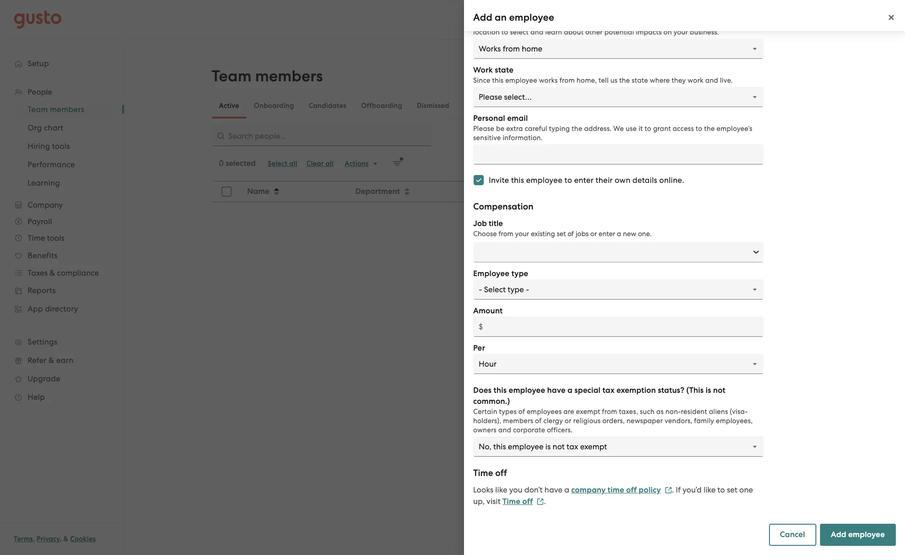 Task type: describe. For each thing, give the bounding box(es) containing it.
Search people... field
[[212, 126, 432, 146]]

0
[[219, 159, 224, 168]]

employees
[[527, 408, 562, 416]]

job title choose from your existing set of jobs or enter a new one.
[[473, 219, 652, 238]]

. for .
[[544, 497, 546, 506]]

personal email please be extra careful typing the address. we use it to grant access to the employee's sensitive information.
[[473, 114, 753, 142]]

have inside does this employee have a special tax exemption status? (this is not common.) certain types of employees are exempt from taxes, such as non-resident aliens (visa- holders), members of clergy or religious orders, newspaper vendors, family employees, owners and corporate officers.
[[547, 386, 566, 395]]

team members
[[212, 67, 323, 85]]

. for . if you'd like to set one up, visit
[[672, 485, 674, 495]]

add for add an employee
[[473, 11, 493, 23]]

name
[[247, 187, 269, 196]]

add for add employee
[[831, 530, 847, 540]]

select all button
[[263, 156, 302, 171]]

employee for invite
[[526, 176, 563, 185]]

work
[[473, 65, 493, 75]]

set inside job title choose from your existing set of jobs or enter a new one.
[[557, 230, 566, 238]]

live.
[[720, 76, 733, 85]]

or inside does this employee have a special tax exemption status? (this is not common.) certain types of employees are exempt from taxes, such as non-resident aliens (visa- holders), members of clergy or religious orders, newspaper vendors, family employees, owners and corporate officers.
[[565, 417, 572, 425]]

aliens
[[709, 408, 728, 416]]

to right access
[[696, 125, 703, 133]]

clear all button
[[302, 156, 338, 171]]

select
[[510, 28, 529, 36]]

add employee button
[[820, 524, 896, 546]]

common.)
[[473, 397, 510, 406]]

existing
[[531, 230, 555, 238]]

company
[[571, 485, 606, 495]]

clear all
[[307, 159, 334, 168]]

access
[[673, 125, 694, 133]]

and inside for help on which location to select and learn about other potential impacts on your business.
[[531, 28, 544, 36]]

0 horizontal spatial time
[[473, 468, 493, 478]]

0 selected status
[[219, 159, 256, 168]]

set inside . if you'd like to set one up, visit
[[727, 485, 738, 495]]

add a team member
[[730, 73, 807, 83]]

from inside job title choose from your existing set of jobs or enter a new one.
[[499, 230, 514, 238]]

or inside job title choose from your existing set of jobs or enter a new one.
[[591, 230, 597, 238]]

taxes,
[[619, 408, 638, 416]]

from inside does this employee have a special tax exemption status? (this is not common.) certain types of employees are exempt from taxes, such as non-resident aliens (visa- holders), members of clergy or religious orders, newspaper vendors, family employees, owners and corporate officers.
[[602, 408, 617, 416]]

amount
[[473, 306, 503, 316]]

typing
[[549, 125, 570, 133]]

. if you'd like to set one up, visit
[[473, 485, 753, 506]]

Select all rows on this page checkbox
[[216, 182, 236, 202]]

team members tab list
[[212, 93, 818, 119]]

owners
[[473, 426, 497, 434]]

1 vertical spatial have
[[545, 485, 563, 495]]

cancel button
[[769, 524, 817, 546]]

1 like from the left
[[496, 485, 508, 495]]

the inside work state since this employee works from home, tell us the state where they work and live.
[[620, 76, 630, 85]]

1 horizontal spatial state
[[632, 76, 648, 85]]

they
[[672, 76, 686, 85]]

jobs
[[576, 230, 589, 238]]

account menu element
[[728, 0, 892, 39]]

like inside . if you'd like to set one up, visit
[[704, 485, 716, 495]]

employee
[[473, 269, 510, 279]]

terms , privacy , & cookies
[[14, 535, 96, 543]]

looks
[[473, 485, 494, 495]]

home,
[[577, 76, 597, 85]]

work inside work state since this employee works from home, tell us the state where they work and live.
[[688, 76, 704, 85]]

to inside for help on which location to select and learn about other potential impacts on your business.
[[502, 28, 508, 36]]

types
[[499, 408, 517, 416]]

for help on which location to select and learn about other potential impacts on your business.
[[473, 18, 736, 36]]

0 horizontal spatial the
[[572, 125, 583, 133]]

if your employee will work remotely,
[[473, 18, 590, 26]]

0 vertical spatial enter
[[574, 176, 594, 185]]

orders,
[[603, 417, 625, 425]]

2 horizontal spatial the
[[704, 125, 715, 133]]

extra
[[506, 125, 523, 133]]

special
[[575, 386, 601, 395]]

works
[[539, 76, 558, 85]]

cookies button
[[70, 534, 96, 545]]

compensation
[[473, 201, 534, 212]]

don't
[[525, 485, 543, 495]]

members inside does this employee have a special tax exemption status? (this is not common.) certain types of employees are exempt from taxes, such as non-resident aliens (visa- holders), members of clergy or religious orders, newspaper vendors, family employees, owners and corporate officers.
[[503, 417, 533, 425]]

email
[[507, 114, 528, 123]]

one
[[740, 485, 753, 495]]

you'd
[[683, 485, 702, 495]]

not
[[713, 386, 726, 395]]

add for add a team member
[[730, 73, 746, 83]]

employee type
[[473, 269, 529, 279]]

religious
[[573, 417, 601, 425]]

found
[[537, 286, 559, 295]]

visit
[[487, 497, 501, 506]]

status?
[[658, 386, 685, 395]]

0 vertical spatial if
[[473, 18, 478, 26]]

you
[[509, 485, 523, 495]]

0 vertical spatial on
[[707, 18, 715, 26]]

grant
[[653, 125, 671, 133]]

(this
[[687, 386, 704, 395]]

are
[[564, 408, 575, 416]]

employees,
[[716, 417, 753, 425]]

address.
[[584, 125, 612, 133]]

candidates button
[[301, 95, 354, 117]]

be
[[496, 125, 505, 133]]

new
[[623, 230, 637, 238]]

officers.
[[547, 426, 573, 434]]

employee for does
[[509, 386, 545, 395]]

0 horizontal spatial members
[[255, 67, 323, 85]]

(visa-
[[730, 408, 748, 416]]

terms link
[[14, 535, 33, 543]]

and inside work state since this employee works from home, tell us the state where they work and live.
[[706, 76, 719, 85]]

dismissed button
[[410, 95, 457, 117]]

0 horizontal spatial of
[[519, 408, 525, 416]]

no
[[497, 286, 508, 295]]

will
[[529, 18, 540, 26]]

if inside . if you'd like to set one up, visit
[[676, 485, 681, 495]]

one.
[[638, 230, 652, 238]]

clear
[[307, 159, 324, 168]]

per
[[473, 343, 485, 353]]

offboarding button
[[354, 95, 410, 117]]

company time off policy
[[571, 485, 661, 495]]

as
[[657, 408, 664, 416]]

this for does
[[494, 386, 507, 395]]

Invite this employee to enter their own details online. checkbox
[[469, 170, 489, 190]]

your inside for help on which location to select and learn about other potential impacts on your business.
[[674, 28, 688, 36]]



Task type: locate. For each thing, give the bounding box(es) containing it.
2 horizontal spatial and
[[706, 76, 719, 85]]

0 horizontal spatial if
[[473, 18, 478, 26]]

1 vertical spatial set
[[727, 485, 738, 495]]

enter left new
[[599, 230, 616, 238]]

from down title
[[499, 230, 514, 238]]

1 vertical spatial from
[[499, 230, 514, 238]]

invite this employee to enter their own details online.
[[489, 176, 685, 185]]

2 horizontal spatial your
[[674, 28, 688, 36]]

0 vertical spatial state
[[495, 65, 514, 75]]

like up the visit
[[496, 485, 508, 495]]

employee
[[509, 11, 554, 23], [496, 18, 528, 26], [506, 76, 537, 85], [526, 176, 563, 185], [509, 386, 545, 395], [849, 530, 885, 540]]

to left the one
[[718, 485, 725, 495]]

0 horizontal spatial and
[[499, 426, 511, 434]]

1 horizontal spatial .
[[672, 485, 674, 495]]

add an employee
[[473, 11, 554, 23]]

employee inside does this employee have a special tax exemption status? (this is not common.) certain types of employees are exempt from taxes, such as non-resident aliens (visa- holders), members of clergy or religious orders, newspaper vendors, family employees, owners and corporate officers.
[[509, 386, 545, 395]]

vendors,
[[665, 417, 693, 425]]

all right clear
[[326, 159, 334, 168]]

use
[[626, 125, 637, 133]]

sensitive
[[473, 134, 501, 142]]

terms
[[14, 535, 33, 543]]

2 vertical spatial of
[[535, 417, 542, 425]]

we
[[614, 125, 624, 133]]

cookies
[[70, 535, 96, 543]]

potential
[[605, 28, 634, 36]]

0 horizontal spatial on
[[664, 28, 672, 36]]

1 vertical spatial work
[[688, 76, 704, 85]]

2 horizontal spatial from
[[602, 408, 617, 416]]

0 vertical spatial have
[[547, 386, 566, 395]]

onboarding button
[[247, 95, 301, 117]]

state left where
[[632, 76, 648, 85]]

.
[[672, 485, 674, 495], [544, 497, 546, 506]]

type
[[512, 269, 529, 279]]

your inside job title choose from your existing set of jobs or enter a new one.
[[515, 230, 529, 238]]

1 vertical spatial of
[[519, 408, 525, 416]]

the right us
[[620, 76, 630, 85]]

1 horizontal spatial add
[[730, 73, 746, 83]]

select
[[268, 159, 288, 168]]

1 horizontal spatial your
[[515, 230, 529, 238]]

2 vertical spatial this
[[494, 386, 507, 395]]

the left employee's
[[704, 125, 715, 133]]

0 horizontal spatial from
[[499, 230, 514, 238]]

0 vertical spatial members
[[255, 67, 323, 85]]

since
[[473, 76, 491, 85]]

newspaper
[[627, 417, 663, 425]]

us
[[611, 76, 618, 85]]

on right impacts
[[664, 28, 672, 36]]

your up location
[[480, 18, 494, 26]]

team
[[755, 73, 774, 83]]

1 horizontal spatial ,
[[60, 535, 62, 543]]

time
[[608, 485, 625, 495]]

active button
[[212, 95, 247, 117]]

all
[[289, 159, 297, 168], [326, 159, 334, 168]]

1 vertical spatial on
[[664, 28, 672, 36]]

2 vertical spatial off
[[523, 497, 533, 507]]

of
[[568, 230, 574, 238], [519, 408, 525, 416], [535, 417, 542, 425]]

0 horizontal spatial state
[[495, 65, 514, 75]]

like
[[496, 485, 508, 495], [704, 485, 716, 495]]

1 horizontal spatial and
[[531, 28, 544, 36]]

title
[[489, 219, 503, 228]]

a left new
[[617, 230, 622, 238]]

0 vertical spatial set
[[557, 230, 566, 238]]

1 horizontal spatial work
[[688, 76, 704, 85]]

on up business.
[[707, 18, 715, 26]]

1 horizontal spatial all
[[326, 159, 334, 168]]

2 vertical spatial your
[[515, 230, 529, 238]]

of inside job title choose from your existing set of jobs or enter a new one.
[[568, 230, 574, 238]]

0 horizontal spatial work
[[542, 18, 558, 26]]

1 all from the left
[[289, 159, 297, 168]]

new notifications image
[[393, 159, 402, 168], [393, 159, 402, 168]]

all right select
[[289, 159, 297, 168]]

all for select all
[[289, 159, 297, 168]]

a inside job title choose from your existing set of jobs or enter a new one.
[[617, 230, 622, 238]]

and down will
[[531, 28, 544, 36]]

time up 'looks'
[[473, 468, 493, 478]]

all for clear all
[[326, 159, 334, 168]]

from up orders, at the bottom of page
[[602, 408, 617, 416]]

this up common.)
[[494, 386, 507, 395]]

1 horizontal spatial time
[[503, 497, 521, 507]]

add inside button
[[831, 530, 847, 540]]

&
[[63, 535, 68, 543]]

1 vertical spatial and
[[706, 76, 719, 85]]

your left existing
[[515, 230, 529, 238]]

company time off policy link
[[571, 485, 672, 495]]

, left &
[[60, 535, 62, 543]]

1 horizontal spatial the
[[620, 76, 630, 85]]

or
[[591, 230, 597, 238], [565, 417, 572, 425]]

this
[[492, 76, 504, 85], [511, 176, 524, 185], [494, 386, 507, 395]]

work up learn
[[542, 18, 558, 26]]

. inside . if you'd like to set one up, visit
[[672, 485, 674, 495]]

1 vertical spatial off
[[626, 485, 637, 495]]

select all
[[268, 159, 297, 168]]

Personal email field
[[473, 144, 764, 165]]

to
[[502, 28, 508, 36], [645, 125, 652, 133], [696, 125, 703, 133], [565, 176, 572, 185], [718, 485, 725, 495]]

about
[[564, 28, 584, 36]]

0 horizontal spatial add
[[473, 11, 493, 23]]

work state since this employee works from home, tell us the state where they work and live.
[[473, 65, 733, 85]]

add a team member button
[[719, 67, 818, 89]]

1 , from the left
[[33, 535, 35, 543]]

0 horizontal spatial set
[[557, 230, 566, 238]]

0 vertical spatial time off
[[473, 468, 507, 478]]

of down employees
[[535, 417, 542, 425]]

if
[[473, 18, 478, 26], [676, 485, 681, 495]]

off right time
[[626, 485, 637, 495]]

privacy link
[[37, 535, 60, 543]]

from right the works
[[560, 76, 575, 85]]

an
[[495, 11, 507, 23]]

off up looks like you don't have a
[[496, 468, 507, 478]]

1 vertical spatial members
[[503, 417, 533, 425]]

1 horizontal spatial members
[[503, 417, 533, 425]]

off
[[496, 468, 507, 478], [626, 485, 637, 495], [523, 497, 533, 507]]

0 vertical spatial or
[[591, 230, 597, 238]]

0 vertical spatial .
[[672, 485, 674, 495]]

opens in a new tab image
[[665, 487, 672, 494]]

and left live.
[[706, 76, 719, 85]]

or down 'are' on the bottom of the page
[[565, 417, 572, 425]]

location
[[473, 28, 500, 36]]

own
[[615, 176, 631, 185]]

0 horizontal spatial your
[[480, 18, 494, 26]]

1 horizontal spatial of
[[535, 417, 542, 425]]

it
[[639, 125, 643, 133]]

exemption
[[617, 386, 656, 395]]

job
[[473, 219, 487, 228]]

0 horizontal spatial ,
[[33, 535, 35, 543]]

where
[[650, 76, 670, 85]]

1 horizontal spatial enter
[[599, 230, 616, 238]]

1 horizontal spatial like
[[704, 485, 716, 495]]

to left their
[[565, 176, 572, 185]]

no people found
[[497, 286, 559, 295]]

a inside add a team member button
[[748, 73, 753, 83]]

non-
[[666, 408, 681, 416]]

time off link
[[503, 497, 544, 507]]

time off down you
[[503, 497, 533, 507]]

learn
[[545, 28, 562, 36]]

0 vertical spatial work
[[542, 18, 558, 26]]

members down types
[[503, 417, 533, 425]]

1 vertical spatial your
[[674, 28, 688, 36]]

to left select
[[502, 28, 508, 36]]

this inside work state since this employee works from home, tell us the state where they work and live.
[[492, 76, 504, 85]]

department button
[[350, 182, 510, 201]]

a left team
[[748, 73, 753, 83]]

if right opens in a new tab image
[[676, 485, 681, 495]]

like right you'd
[[704, 485, 716, 495]]

0 vertical spatial this
[[492, 76, 504, 85]]

employee inside add employee button
[[849, 530, 885, 540]]

0 horizontal spatial enter
[[574, 176, 594, 185]]

please
[[473, 125, 495, 133]]

2 vertical spatial from
[[602, 408, 617, 416]]

2 all from the left
[[326, 159, 334, 168]]

selected
[[226, 159, 256, 168]]

1 vertical spatial .
[[544, 497, 546, 506]]

, left privacy
[[33, 535, 35, 543]]

1 horizontal spatial on
[[707, 18, 715, 26]]

2 , from the left
[[60, 535, 62, 543]]

the right typing
[[572, 125, 583, 133]]

this right the since
[[492, 76, 504, 85]]

choose
[[473, 230, 497, 238]]

and down types
[[499, 426, 511, 434]]

enter left their
[[574, 176, 594, 185]]

to right the it
[[645, 125, 652, 133]]

members up onboarding button
[[255, 67, 323, 85]]

2 like from the left
[[704, 485, 716, 495]]

employee for add
[[509, 11, 554, 23]]

up,
[[473, 497, 485, 506]]

a left 'special'
[[568, 386, 573, 395]]

for
[[680, 18, 689, 26]]

1 vertical spatial time
[[503, 497, 521, 507]]

add a team member drawer dialog
[[464, 0, 905, 555]]

0 horizontal spatial like
[[496, 485, 508, 495]]

invite
[[489, 176, 509, 185]]

1 horizontal spatial set
[[727, 485, 738, 495]]

0 vertical spatial of
[[568, 230, 574, 238]]

your down for at the top right of page
[[674, 28, 688, 36]]

have up employees
[[547, 386, 566, 395]]

0 horizontal spatial or
[[565, 417, 572, 425]]

0 horizontal spatial all
[[289, 159, 297, 168]]

0 horizontal spatial .
[[544, 497, 546, 506]]

1 vertical spatial if
[[676, 485, 681, 495]]

1 vertical spatial state
[[632, 76, 648, 85]]

from inside work state since this employee works from home, tell us the state where they work and live.
[[560, 76, 575, 85]]

2 horizontal spatial add
[[831, 530, 847, 540]]

have right don't
[[545, 485, 563, 495]]

a left company
[[565, 485, 570, 495]]

1 vertical spatial or
[[565, 417, 572, 425]]

1 vertical spatial enter
[[599, 230, 616, 238]]

or right the jobs
[[591, 230, 597, 238]]

1 horizontal spatial off
[[523, 497, 533, 507]]

this inside does this employee have a special tax exemption status? (this is not common.) certain types of employees are exempt from taxes, such as non-resident aliens (visa- holders), members of clergy or religious orders, newspaper vendors, family employees, owners and corporate officers.
[[494, 386, 507, 395]]

and inside does this employee have a special tax exemption status? (this is not common.) certain types of employees are exempt from taxes, such as non-resident aliens (visa- holders), members of clergy or religious orders, newspaper vendors, family employees, owners and corporate officers.
[[499, 426, 511, 434]]

1 horizontal spatial if
[[676, 485, 681, 495]]

name button
[[242, 182, 349, 201]]

time off up 'looks'
[[473, 468, 507, 478]]

0 vertical spatial and
[[531, 28, 544, 36]]

family
[[694, 417, 714, 425]]

2 vertical spatial add
[[831, 530, 847, 540]]

cancel
[[780, 530, 806, 540]]

opens in a new tab image
[[537, 498, 544, 505]]

add inside button
[[730, 73, 746, 83]]

0 vertical spatial add
[[473, 11, 493, 23]]

0 vertical spatial time
[[473, 468, 493, 478]]

0 horizontal spatial off
[[496, 468, 507, 478]]

employee's
[[717, 125, 753, 133]]

looks like you don't have a
[[473, 485, 570, 495]]

2 horizontal spatial of
[[568, 230, 574, 238]]

people
[[510, 286, 535, 295]]

1 vertical spatial time off
[[503, 497, 533, 507]]

. down looks like you don't have a
[[544, 497, 546, 506]]

is
[[706, 386, 712, 395]]

1 vertical spatial this
[[511, 176, 524, 185]]

employee for if
[[496, 18, 528, 26]]

exempt
[[576, 408, 600, 416]]

2 horizontal spatial off
[[626, 485, 637, 495]]

of right types
[[519, 408, 525, 416]]

Amount field
[[473, 317, 764, 337]]

set right existing
[[557, 230, 566, 238]]

state right work
[[495, 65, 514, 75]]

tax
[[603, 386, 615, 395]]

to inside . if you'd like to set one up, visit
[[718, 485, 725, 495]]

home image
[[14, 10, 62, 29]]

if up location
[[473, 18, 478, 26]]

your
[[480, 18, 494, 26], [674, 28, 688, 36], [515, 230, 529, 238]]

0 vertical spatial off
[[496, 468, 507, 478]]

have
[[547, 386, 566, 395], [545, 485, 563, 495]]

. left you'd
[[672, 485, 674, 495]]

1 vertical spatial add
[[730, 73, 746, 83]]

time down you
[[503, 497, 521, 507]]

set left the one
[[727, 485, 738, 495]]

enter inside job title choose from your existing set of jobs or enter a new one.
[[599, 230, 616, 238]]

,
[[33, 535, 35, 543], [60, 535, 62, 543]]

2 vertical spatial and
[[499, 426, 511, 434]]

0 vertical spatial your
[[480, 18, 494, 26]]

active
[[219, 102, 239, 110]]

work right 'they'
[[688, 76, 704, 85]]

1 horizontal spatial or
[[591, 230, 597, 238]]

tell
[[599, 76, 609, 85]]

employee inside work state since this employee works from home, tell us the state where they work and live.
[[506, 76, 537, 85]]

such
[[640, 408, 655, 416]]

policy
[[639, 485, 661, 495]]

a inside does this employee have a special tax exemption status? (this is not common.) certain types of employees are exempt from taxes, such as non-resident aliens (visa- holders), members of clergy or religious orders, newspaper vendors, family employees, owners and corporate officers.
[[568, 386, 573, 395]]

of left the jobs
[[568, 230, 574, 238]]

0 vertical spatial from
[[560, 76, 575, 85]]

1 horizontal spatial from
[[560, 76, 575, 85]]

this for invite
[[511, 176, 524, 185]]

this right invite
[[511, 176, 524, 185]]

careful
[[525, 125, 548, 133]]

off left opens in a new tab icon
[[523, 497, 533, 507]]



Task type: vqa. For each thing, say whether or not it's contained in the screenshot.
the they
yes



